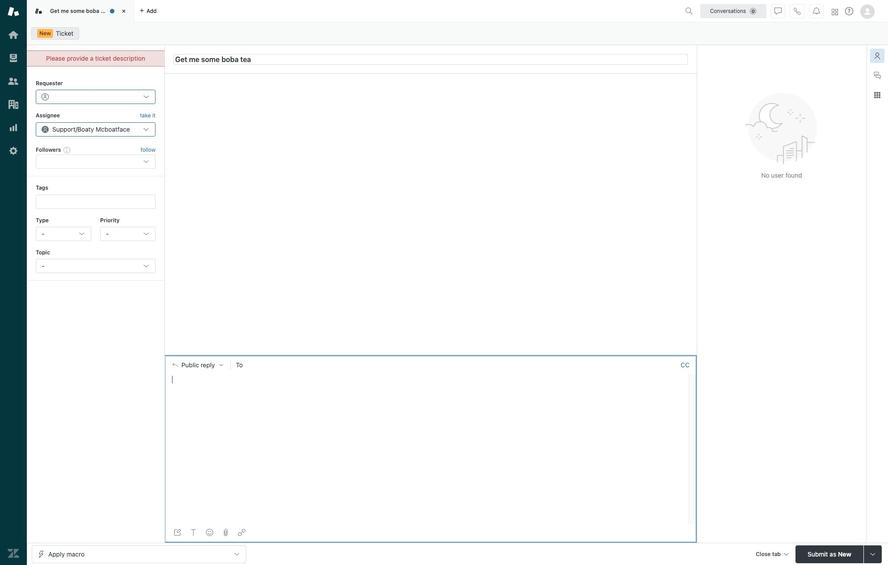 Task type: vqa. For each thing, say whether or not it's contained in the screenshot.
Customer context image
yes



Task type: locate. For each thing, give the bounding box(es) containing it.
admin image
[[8, 145, 19, 157]]

zendesk image
[[8, 548, 19, 560]]

add attachment image
[[222, 530, 229, 537]]

views image
[[8, 52, 19, 64]]

reporting image
[[8, 122, 19, 134]]

format text image
[[190, 530, 197, 537]]

customer context image
[[874, 52, 881, 59]]

tab
[[27, 0, 134, 22]]



Task type: describe. For each thing, give the bounding box(es) containing it.
insert emojis image
[[206, 530, 213, 537]]

notifications image
[[813, 7, 820, 15]]

get started image
[[8, 29, 19, 41]]

secondary element
[[27, 25, 888, 42]]

Subject field
[[173, 54, 688, 65]]

zendesk products image
[[832, 9, 838, 15]]

draft mode image
[[174, 530, 181, 537]]

close image
[[119, 7, 128, 16]]

minimize composer image
[[427, 352, 434, 359]]

customers image
[[8, 76, 19, 87]]

Public reply composer text field
[[168, 375, 686, 394]]

tabs tab list
[[27, 0, 682, 22]]

get help image
[[845, 7, 853, 15]]

add link (cmd k) image
[[238, 530, 245, 537]]

main element
[[0, 0, 27, 566]]

organizations image
[[8, 99, 19, 110]]

info on adding followers image
[[64, 147, 71, 154]]

zendesk support image
[[8, 6, 19, 17]]

apps image
[[874, 92, 881, 99]]

button displays agent's chat status as invisible. image
[[775, 7, 782, 15]]



